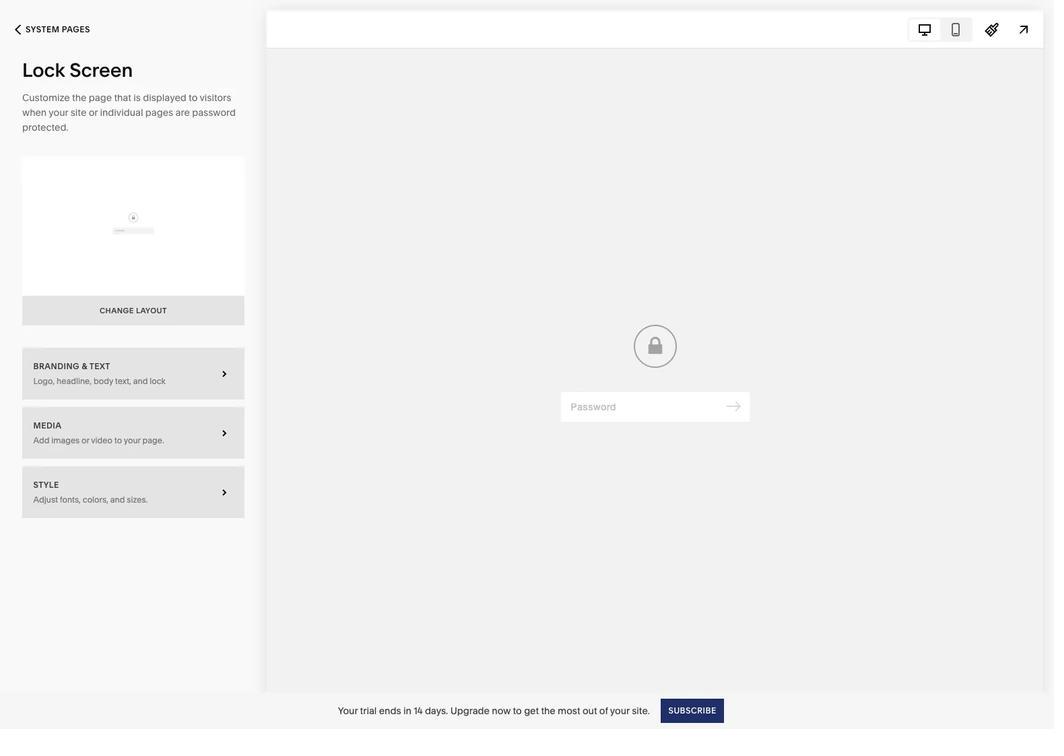 Task type: vqa. For each thing, say whether or not it's contained in the screenshot.
in
yes



Task type: describe. For each thing, give the bounding box(es) containing it.
change layout
[[100, 306, 167, 316]]

subscribe
[[669, 705, 717, 715]]

of
[[600, 705, 608, 717]]

video
[[91, 435, 113, 445]]

system pages button
[[0, 15, 105, 44]]

style
[[33, 480, 59, 490]]

body
[[94, 376, 113, 386]]

your inside customize the page that is displayed to visitors when your site or individual pages are password protected.
[[49, 106, 68, 119]]

layout
[[136, 306, 167, 316]]

customize the page that is displayed to visitors when your site or individual pages are password protected.
[[22, 92, 236, 133]]

media
[[33, 420, 62, 430]]

add
[[33, 435, 49, 445]]

individual
[[100, 106, 143, 119]]

logo,
[[33, 376, 55, 386]]

14
[[414, 705, 423, 717]]

branding
[[33, 361, 80, 371]]

the inside customize the page that is displayed to visitors when your site or individual pages are password protected.
[[72, 92, 87, 104]]

displayed
[[143, 92, 187, 104]]

site
[[71, 106, 86, 119]]

fonts,
[[60, 495, 81, 505]]

text,
[[115, 376, 131, 386]]

adjust
[[33, 495, 58, 505]]

out
[[583, 705, 597, 717]]

lock full center 01 image
[[22, 157, 245, 296]]

upgrade
[[451, 705, 490, 717]]

media add images or video to your page.
[[33, 420, 164, 445]]

system pages
[[26, 24, 90, 34]]

trial
[[360, 705, 377, 717]]

change layout link
[[22, 157, 245, 326]]

or inside customize the page that is displayed to visitors when your site or individual pages are password protected.
[[89, 106, 98, 119]]

colors,
[[83, 495, 108, 505]]

ends
[[379, 705, 401, 717]]

page
[[89, 92, 112, 104]]

pages
[[62, 24, 90, 34]]

to inside media add images or video to your page.
[[114, 435, 122, 445]]

visitors
[[200, 92, 231, 104]]

lock screen
[[22, 59, 133, 82]]

system
[[26, 24, 60, 34]]

customize
[[22, 92, 70, 104]]



Task type: locate. For each thing, give the bounding box(es) containing it.
1 vertical spatial or
[[82, 435, 89, 445]]

1 vertical spatial your
[[124, 435, 141, 445]]

2 vertical spatial to
[[513, 705, 522, 717]]

lock
[[150, 376, 166, 386]]

0 horizontal spatial and
[[110, 495, 125, 505]]

protected.
[[22, 121, 68, 133]]

get
[[524, 705, 539, 717]]

and inside style adjust fonts, colors, and sizes.
[[110, 495, 125, 505]]

change
[[100, 306, 134, 316]]

password
[[192, 106, 236, 119]]

lock
[[22, 59, 65, 82]]

your trial ends in 14 days. upgrade now to get the most out of your site.
[[338, 705, 650, 717]]

your down customize
[[49, 106, 68, 119]]

0 vertical spatial your
[[49, 106, 68, 119]]

your right the of
[[610, 705, 630, 717]]

the
[[72, 92, 87, 104], [541, 705, 556, 717]]

and inside branding & text logo, headline, body text, and lock
[[133, 376, 148, 386]]

or right site
[[89, 106, 98, 119]]

0 horizontal spatial to
[[114, 435, 122, 445]]

to
[[189, 92, 198, 104], [114, 435, 122, 445], [513, 705, 522, 717]]

1 vertical spatial to
[[114, 435, 122, 445]]

your left page. in the left bottom of the page
[[124, 435, 141, 445]]

or inside media add images or video to your page.
[[82, 435, 89, 445]]

0 horizontal spatial your
[[49, 106, 68, 119]]

1 vertical spatial the
[[541, 705, 556, 717]]

the right get
[[541, 705, 556, 717]]

and left lock
[[133, 376, 148, 386]]

subscribe button
[[661, 699, 724, 723]]

2 horizontal spatial to
[[513, 705, 522, 717]]

2 vertical spatial your
[[610, 705, 630, 717]]

branding & text logo, headline, body text, and lock
[[33, 361, 166, 386]]

2 horizontal spatial your
[[610, 705, 630, 717]]

0 vertical spatial and
[[133, 376, 148, 386]]

0 horizontal spatial the
[[72, 92, 87, 104]]

0 vertical spatial the
[[72, 92, 87, 104]]

text
[[89, 361, 110, 371]]

headline,
[[57, 376, 92, 386]]

1 horizontal spatial and
[[133, 376, 148, 386]]

most
[[558, 705, 581, 717]]

or
[[89, 106, 98, 119], [82, 435, 89, 445]]

to left get
[[513, 705, 522, 717]]

1 horizontal spatial your
[[124, 435, 141, 445]]

and left sizes.
[[110, 495, 125, 505]]

1 horizontal spatial to
[[189, 92, 198, 104]]

your inside media add images or video to your page.
[[124, 435, 141, 445]]

the up site
[[72, 92, 87, 104]]

screen
[[70, 59, 133, 82]]

pages
[[145, 106, 173, 119]]

days.
[[425, 705, 448, 717]]

1 horizontal spatial the
[[541, 705, 556, 717]]

page.
[[143, 435, 164, 445]]

in
[[404, 705, 412, 717]]

is
[[134, 92, 141, 104]]

style adjust fonts, colors, and sizes.
[[33, 480, 148, 505]]

that
[[114, 92, 131, 104]]

0 vertical spatial to
[[189, 92, 198, 104]]

your
[[49, 106, 68, 119], [124, 435, 141, 445], [610, 705, 630, 717]]

when
[[22, 106, 47, 119]]

your
[[338, 705, 358, 717]]

and
[[133, 376, 148, 386], [110, 495, 125, 505]]

tab list
[[910, 19, 972, 40]]

1 vertical spatial and
[[110, 495, 125, 505]]

or left video
[[82, 435, 89, 445]]

0 vertical spatial or
[[89, 106, 98, 119]]

to inside customize the page that is displayed to visitors when your site or individual pages are password protected.
[[189, 92, 198, 104]]

to up are
[[189, 92, 198, 104]]

are
[[176, 106, 190, 119]]

to right video
[[114, 435, 122, 445]]

site.
[[632, 705, 650, 717]]

images
[[51, 435, 80, 445]]

sizes.
[[127, 495, 148, 505]]

now
[[492, 705, 511, 717]]

&
[[82, 361, 88, 371]]



